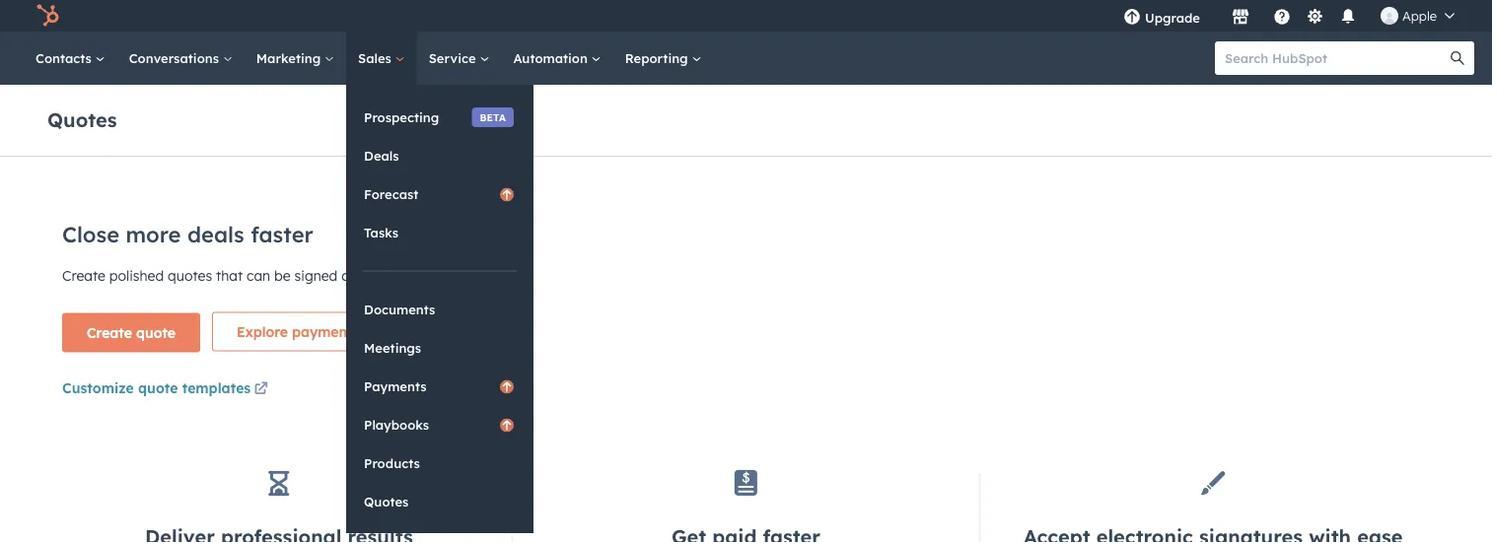 Task type: describe. For each thing, give the bounding box(es) containing it.
link opens in a new window image
[[254, 378, 268, 402]]

marketing
[[256, 50, 325, 66]]

payments
[[292, 323, 360, 340]]

upgrade image
[[1124, 9, 1141, 27]]

automation link
[[502, 32, 613, 85]]

reporting link
[[613, 32, 714, 85]]

reporting
[[625, 50, 692, 66]]

service
[[429, 50, 480, 66]]

tasks
[[364, 225, 399, 241]]

sales link
[[346, 32, 417, 85]]

meetings
[[364, 340, 421, 356]]

deals
[[187, 221, 244, 248]]

explore
[[237, 323, 288, 340]]

create for create quote
[[87, 324, 132, 341]]

apple
[[1403, 7, 1437, 24]]

bob builder image
[[1381, 7, 1399, 25]]

products link
[[346, 445, 534, 482]]

beta
[[480, 111, 506, 123]]

hubspot.
[[441, 267, 502, 284]]

close more deals faster
[[62, 221, 313, 248]]

notifications image
[[1340, 9, 1357, 27]]

notifications button
[[1332, 0, 1365, 32]]

quotes inside "link"
[[364, 494, 409, 510]]

conversations link
[[117, 32, 244, 85]]

link opens in a new window image
[[254, 383, 268, 397]]

sales
[[358, 50, 395, 66]]

conversations
[[129, 50, 223, 66]]

can
[[247, 267, 270, 284]]

templates
[[182, 379, 251, 397]]

be
[[274, 267, 291, 284]]

more
[[126, 221, 181, 248]]

quote for customize
[[138, 379, 178, 397]]

upgrade
[[1145, 9, 1201, 26]]

playbooks
[[364, 417, 429, 433]]

create polished quotes that can be signed and paid for in hubspot.
[[62, 267, 502, 284]]

automation
[[513, 50, 592, 66]]

help image
[[1274, 9, 1291, 27]]

hubspot link
[[24, 4, 74, 28]]

marketplaces image
[[1232, 9, 1250, 27]]

customize quote templates link
[[62, 378, 272, 402]]

payments link
[[346, 368, 534, 406]]

documents link
[[346, 291, 534, 329]]

products
[[364, 455, 420, 472]]

marketplaces button
[[1220, 0, 1262, 32]]

explore payments link
[[212, 312, 405, 352]]

contacts link
[[24, 32, 117, 85]]



Task type: locate. For each thing, give the bounding box(es) containing it.
customize quote templates
[[62, 379, 251, 397]]

Search HubSpot search field
[[1215, 41, 1457, 75]]

create quote
[[87, 324, 176, 341]]

quote left templates
[[138, 379, 178, 397]]

that
[[216, 267, 243, 284]]

0 vertical spatial quotes
[[47, 107, 117, 132]]

quotes down the products
[[364, 494, 409, 510]]

1 vertical spatial quotes
[[364, 494, 409, 510]]

1 vertical spatial quote
[[138, 379, 178, 397]]

apple button
[[1369, 0, 1467, 32]]

quotes
[[47, 107, 117, 132], [364, 494, 409, 510]]

service link
[[417, 32, 502, 85]]

prospecting
[[364, 109, 439, 125]]

and
[[342, 267, 367, 284]]

menu
[[1110, 0, 1469, 32]]

deals link
[[346, 137, 534, 175]]

quote
[[136, 324, 176, 341], [138, 379, 178, 397]]

quotes
[[168, 267, 212, 284]]

quote for create
[[136, 324, 176, 341]]

customize
[[62, 379, 134, 397]]

payments
[[364, 378, 427, 395]]

quotes link
[[346, 483, 534, 521]]

in
[[426, 267, 438, 284]]

help button
[[1266, 0, 1299, 32]]

paid
[[371, 267, 400, 284]]

create inside button
[[87, 324, 132, 341]]

create for create polished quotes that can be signed and paid for in hubspot.
[[62, 267, 105, 284]]

create up customize on the bottom left
[[87, 324, 132, 341]]

0 vertical spatial create
[[62, 267, 105, 284]]

1 horizontal spatial quotes
[[364, 494, 409, 510]]

quotes down contacts link
[[47, 107, 117, 132]]

for
[[404, 267, 422, 284]]

search button
[[1441, 41, 1475, 75]]

meetings link
[[346, 330, 534, 367]]

deals
[[364, 148, 399, 164]]

documents
[[364, 301, 435, 318]]

marketing link
[[244, 32, 346, 85]]

forecast link
[[346, 176, 534, 213]]

quote inside button
[[136, 324, 176, 341]]

settings link
[[1303, 5, 1328, 26]]

menu containing apple
[[1110, 0, 1469, 32]]

tasks link
[[346, 214, 534, 252]]

create
[[62, 267, 105, 284], [87, 324, 132, 341]]

forecast
[[364, 186, 419, 202]]

hubspot image
[[36, 4, 59, 28]]

close
[[62, 221, 119, 248]]

0 vertical spatial quote
[[136, 324, 176, 341]]

1 vertical spatial create
[[87, 324, 132, 341]]

0 horizontal spatial quotes
[[47, 107, 117, 132]]

signed
[[295, 267, 338, 284]]

create quote button
[[62, 313, 200, 353]]

sales menu
[[346, 85, 534, 534]]

faster
[[251, 221, 313, 248]]

contacts
[[36, 50, 95, 66]]

search image
[[1451, 51, 1465, 65]]

quote up customize quote templates
[[136, 324, 176, 341]]

settings image
[[1307, 8, 1324, 26]]

create down the close
[[62, 267, 105, 284]]

playbooks link
[[346, 407, 534, 444]]

explore payments
[[237, 323, 360, 340]]

polished
[[109, 267, 164, 284]]



Task type: vqa. For each thing, say whether or not it's contained in the screenshot.
Account Setup element
no



